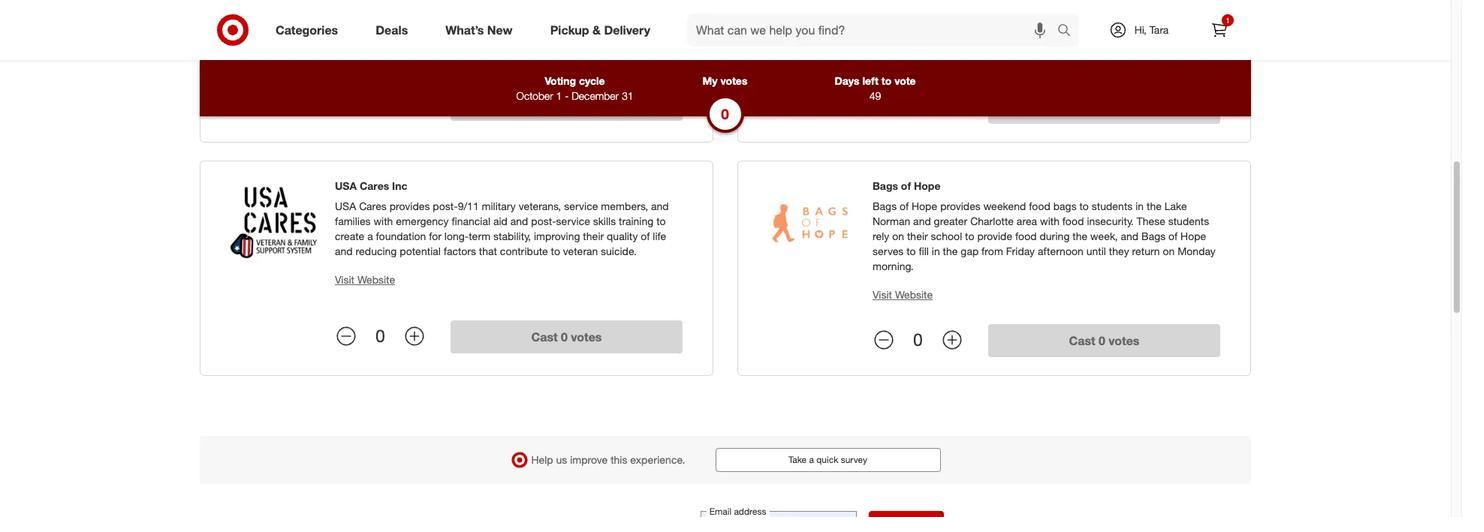 Task type: vqa. For each thing, say whether or not it's contained in the screenshot.
the middle the Bags
yes



Task type: describe. For each thing, give the bounding box(es) containing it.
1 vertical spatial hope
[[912, 200, 937, 212]]

2 usa from the top
[[335, 200, 356, 212]]

to up gap
[[965, 230, 974, 242]]

quality
[[607, 230, 638, 242]]

and down create
[[335, 245, 353, 257]]

0 horizontal spatial in
[[932, 245, 940, 257]]

reducing
[[356, 245, 397, 257]]

days
[[835, 74, 860, 87]]

a inside button
[[809, 454, 814, 465]]

from
[[982, 245, 1003, 257]]

days left to vote 49
[[835, 74, 916, 102]]

0 vertical spatial bags
[[873, 180, 898, 193]]

0 vertical spatial service
[[564, 200, 598, 212]]

1 vertical spatial students
[[1168, 215, 1209, 227]]

veterans,
[[519, 200, 561, 212]]

until
[[1087, 245, 1106, 257]]

take a quick survey button
[[715, 448, 941, 472]]

hi, tara
[[1135, 23, 1169, 36]]

of inside usa cares inc usa cares provides post-9/11 military veterans, service members, and families with emergency financial aid and post-service skills training to create a foundation for long-term stability, improving their quality of life and reducing potential factors that contribute to veteran suicide.
[[641, 230, 650, 242]]

week,
[[1091, 230, 1118, 242]]

norman
[[873, 215, 910, 227]]

visit website for usa cares inc usa cares provides post-9/11 military veterans, service members, and families with emergency financial aid and post-service skills training to create a foundation for long-term stability, improving their quality of life and reducing potential factors that contribute to veteran suicide.
[[335, 273, 395, 286]]

0 horizontal spatial students
[[1092, 200, 1133, 212]]

search button
[[1051, 14, 1087, 50]]

delivery
[[604, 22, 650, 37]]

lake
[[1165, 200, 1187, 212]]

skills
[[593, 215, 616, 227]]

deals link
[[363, 14, 427, 47]]

What can we help you find? suggestions appear below search field
[[687, 14, 1061, 47]]

term
[[469, 230, 491, 242]]

0 vertical spatial on
[[892, 230, 904, 242]]

members,
[[601, 200, 648, 212]]

1 usa from the top
[[335, 180, 357, 193]]

2 vertical spatial bags
[[1142, 230, 1166, 242]]

what's new link
[[433, 14, 531, 47]]

visit website link for usa cares inc usa cares provides post-9/11 military veterans, service members, and families with emergency financial aid and post-service skills training to create a foundation for long-term stability, improving their quality of life and reducing potential factors that contribute to veteran suicide.
[[335, 273, 395, 286]]

website for usa cares inc usa cares provides post-9/11 military veterans, service members, and families with emergency financial aid and post-service skills training to create a foundation for long-term stability, improving their quality of life and reducing potential factors that contribute to veteran suicide.
[[357, 273, 395, 286]]

take
[[789, 454, 807, 465]]

my
[[703, 74, 718, 87]]

2 cares from the top
[[359, 200, 387, 212]]

return
[[1132, 245, 1160, 257]]

foundation
[[376, 230, 426, 242]]

monday
[[1178, 245, 1216, 257]]

31
[[622, 89, 634, 102]]

website for bags of hope bags of hope provides weekend food bags to students in the lake norman and greater charlotte area with food insecurity. these students rely on their school to provide food during the week, and bags of hope serves to fill in the gap from friday afternoon until they return on monday morning.
[[895, 288, 933, 301]]

their inside bags of hope bags of hope provides weekend food bags to students in the lake norman and greater charlotte area with food insecurity. these students rely on their school to provide food during the week, and bags of hope serves to fill in the gap from friday afternoon until they return on monday morning.
[[907, 230, 928, 242]]

veteran
[[563, 245, 598, 257]]

gap
[[961, 245, 979, 257]]

december
[[572, 89, 619, 102]]

area
[[1017, 215, 1037, 227]]

0 vertical spatial 1
[[1226, 16, 1230, 25]]

us
[[556, 453, 567, 466]]

their inside usa cares inc usa cares provides post-9/11 military veterans, service members, and families with emergency financial aid and post-service skills training to create a foundation for long-term stability, improving their quality of life and reducing potential factors that contribute to veteran suicide.
[[583, 230, 604, 242]]

2 vertical spatial food
[[1015, 230, 1037, 242]]

0 vertical spatial post-
[[433, 200, 458, 212]]

new
[[487, 22, 513, 37]]

afternoon
[[1038, 245, 1084, 257]]

1 vertical spatial service
[[556, 215, 590, 227]]

to up life
[[657, 215, 666, 227]]

voting
[[545, 74, 576, 87]]

left
[[863, 74, 879, 87]]

search
[[1051, 24, 1087, 39]]

what's new
[[446, 22, 513, 37]]

1 vertical spatial food
[[1063, 215, 1084, 227]]

help us improve this experience.
[[531, 453, 685, 466]]

help
[[531, 453, 553, 466]]

deals
[[376, 22, 408, 37]]

1 vertical spatial post-
[[531, 215, 556, 227]]

and up training
[[651, 200, 669, 212]]

they
[[1109, 245, 1129, 257]]

families
[[335, 215, 371, 227]]

potential
[[400, 245, 441, 257]]

these
[[1137, 215, 1165, 227]]

improving
[[534, 230, 580, 242]]

morning.
[[873, 260, 914, 272]]

friday
[[1006, 245, 1035, 257]]

charlotte
[[970, 215, 1014, 227]]

visit for usa cares inc usa cares provides post-9/11 military veterans, service members, and families with emergency financial aid and post-service skills training to create a foundation for long-term stability, improving their quality of life and reducing potential factors that contribute to veteran suicide.
[[335, 273, 354, 286]]

categories link
[[263, 14, 357, 47]]

october
[[517, 89, 554, 102]]

suicide.
[[601, 245, 637, 257]]

my votes
[[703, 74, 748, 87]]

military
[[482, 200, 516, 212]]

cycle
[[579, 74, 605, 87]]

create
[[335, 230, 364, 242]]

0 vertical spatial food
[[1029, 200, 1051, 212]]

0 vertical spatial hope
[[914, 180, 941, 193]]

provide
[[977, 230, 1012, 242]]

1 inside voting cycle october 1 - december 31
[[557, 89, 562, 102]]

-
[[565, 89, 569, 102]]

a inside usa cares inc usa cares provides post-9/11 military veterans, service members, and families with emergency financial aid and post-service skills training to create a foundation for long-term stability, improving their quality of life and reducing potential factors that contribute to veteran suicide.
[[367, 230, 373, 242]]

emergency
[[396, 215, 449, 227]]

provides inside bags of hope bags of hope provides weekend food bags to students in the lake norman and greater charlotte area with food insecurity. these students rely on their school to provide food during the week, and bags of hope serves to fill in the gap from friday afternoon until they return on monday morning.
[[940, 200, 981, 212]]

quick
[[817, 454, 838, 465]]

&
[[593, 22, 601, 37]]

to down 'improving'
[[551, 245, 560, 257]]

life
[[653, 230, 666, 242]]

pickup & delivery
[[550, 22, 650, 37]]

and up stability,
[[511, 215, 528, 227]]

0 vertical spatial visit
[[873, 55, 892, 68]]

experience.
[[630, 453, 685, 466]]

visit website link for bags of hope bags of hope provides weekend food bags to students in the lake norman and greater charlotte area with food insecurity. these students rely on their school to provide food during the week, and bags of hope serves to fill in the gap from friday afternoon until they return on monday morning.
[[873, 288, 933, 301]]



Task type: locate. For each thing, give the bounding box(es) containing it.
visit down morning.
[[873, 288, 892, 301]]

factors
[[444, 245, 476, 257]]

to left fill
[[907, 245, 916, 257]]

on down norman
[[892, 230, 904, 242]]

usa
[[335, 180, 357, 193], [335, 200, 356, 212]]

greater
[[934, 215, 968, 227]]

food down area
[[1015, 230, 1037, 242]]

1
[[1226, 16, 1230, 25], [557, 89, 562, 102]]

1 cares from the top
[[360, 180, 389, 193]]

fill
[[919, 245, 929, 257]]

1 horizontal spatial with
[[1040, 215, 1060, 227]]

in right fill
[[932, 245, 940, 257]]

during
[[1040, 230, 1070, 242]]

0 vertical spatial usa
[[335, 180, 357, 193]]

website down morning.
[[895, 288, 933, 301]]

1 vertical spatial visit website
[[335, 273, 395, 286]]

serves
[[873, 245, 904, 257]]

1 vertical spatial bags
[[873, 200, 897, 212]]

0 vertical spatial cares
[[360, 180, 389, 193]]

bags of hope bags of hope provides weekend food bags to students in the lake norman and greater charlotte area with food insecurity. these students rely on their school to provide food during the week, and bags of hope serves to fill in the gap from friday afternoon until they return on monday morning.
[[873, 180, 1216, 272]]

cast
[[531, 97, 558, 112], [1069, 100, 1095, 115], [531, 330, 558, 345], [1069, 333, 1095, 348]]

with up foundation at the top
[[374, 215, 393, 227]]

visit down create
[[335, 273, 354, 286]]

1 vertical spatial a
[[809, 454, 814, 465]]

website up vote
[[895, 55, 933, 68]]

visit website link down reducing at the top left
[[335, 273, 395, 286]]

with up during
[[1040, 215, 1060, 227]]

1 horizontal spatial 1
[[1226, 16, 1230, 25]]

voting cycle october 1 - december 31
[[517, 74, 634, 102]]

the up 'these'
[[1147, 200, 1162, 212]]

1 horizontal spatial their
[[907, 230, 928, 242]]

vote
[[895, 74, 916, 87]]

post-
[[433, 200, 458, 212], [531, 215, 556, 227]]

1 link
[[1203, 14, 1236, 47]]

visit website up vote
[[873, 55, 933, 68]]

1 vertical spatial website
[[357, 273, 395, 286]]

provides up emergency
[[390, 200, 430, 212]]

1 horizontal spatial the
[[1073, 230, 1088, 242]]

this
[[611, 453, 627, 466]]

2 horizontal spatial the
[[1147, 200, 1162, 212]]

bags
[[873, 180, 898, 193], [873, 200, 897, 212], [1142, 230, 1166, 242]]

1 vertical spatial visit website link
[[335, 273, 395, 286]]

0 horizontal spatial 1
[[557, 89, 562, 102]]

2 vertical spatial visit website
[[873, 288, 933, 301]]

visit website
[[873, 55, 933, 68], [335, 273, 395, 286], [873, 288, 933, 301]]

0
[[376, 92, 385, 113], [913, 96, 923, 117], [561, 97, 568, 112], [1099, 100, 1105, 115], [722, 105, 729, 122], [376, 325, 385, 347], [913, 329, 923, 350], [561, 330, 568, 345], [1099, 333, 1105, 348]]

1 right tara
[[1226, 16, 1230, 25]]

visit for bags of hope bags of hope provides weekend food bags to students in the lake norman and greater charlotte area with food insecurity. these students rely on their school to provide food during the week, and bags of hope serves to fill in the gap from friday afternoon until they return on monday morning.
[[873, 288, 892, 301]]

cares left inc
[[360, 180, 389, 193]]

1 horizontal spatial a
[[809, 454, 814, 465]]

provides inside usa cares inc usa cares provides post-9/11 military veterans, service members, and families with emergency financial aid and post-service skills training to create a foundation for long-term stability, improving their quality of life and reducing potential factors that contribute to veteran suicide.
[[390, 200, 430, 212]]

0 horizontal spatial post-
[[433, 200, 458, 212]]

1 provides from the left
[[390, 200, 430, 212]]

long-
[[444, 230, 469, 242]]

0 vertical spatial visit website link
[[873, 55, 933, 68]]

to inside days left to vote 49
[[882, 74, 892, 87]]

their down skills
[[583, 230, 604, 242]]

1 vertical spatial on
[[1163, 245, 1175, 257]]

hi,
[[1135, 23, 1147, 36]]

1 vertical spatial cares
[[359, 200, 387, 212]]

1 vertical spatial the
[[1073, 230, 1088, 242]]

to right bags
[[1080, 200, 1089, 212]]

and left greater
[[913, 215, 931, 227]]

inc
[[392, 180, 407, 193]]

1 vertical spatial usa
[[335, 200, 356, 212]]

0 horizontal spatial with
[[374, 215, 393, 227]]

usa cares inc usa cares provides post-9/11 military veterans, service members, and families with emergency financial aid and post-service skills training to create a foundation for long-term stability, improving their quality of life and reducing potential factors that contribute to veteran suicide.
[[335, 180, 669, 257]]

pickup
[[550, 22, 589, 37]]

0 horizontal spatial on
[[892, 230, 904, 242]]

service up 'improving'
[[556, 215, 590, 227]]

website down reducing at the top left
[[357, 273, 395, 286]]

a
[[367, 230, 373, 242], [809, 454, 814, 465]]

2 vertical spatial visit
[[873, 288, 892, 301]]

2 vertical spatial the
[[943, 245, 958, 257]]

in
[[1136, 200, 1144, 212], [932, 245, 940, 257]]

visit website link up vote
[[873, 55, 933, 68]]

bags
[[1054, 200, 1077, 212]]

None text field
[[701, 511, 857, 517]]

hope
[[914, 180, 941, 193], [912, 200, 937, 212], [1181, 230, 1206, 242]]

0 vertical spatial a
[[367, 230, 373, 242]]

improve
[[570, 453, 608, 466]]

the
[[1147, 200, 1162, 212], [1073, 230, 1088, 242], [943, 245, 958, 257]]

1 with from the left
[[374, 215, 393, 227]]

2 vertical spatial visit website link
[[873, 288, 933, 301]]

in up 'these'
[[1136, 200, 1144, 212]]

what's
[[446, 22, 484, 37]]

categories
[[276, 22, 338, 37]]

food down bags
[[1063, 215, 1084, 227]]

1 horizontal spatial students
[[1168, 215, 1209, 227]]

survey
[[841, 454, 867, 465]]

2 their from the left
[[907, 230, 928, 242]]

visit website for bags of hope bags of hope provides weekend food bags to students in the lake norman and greater charlotte area with food insecurity. these students rely on their school to provide food during the week, and bags of hope serves to fill in the gap from friday afternoon until they return on monday morning.
[[873, 288, 933, 301]]

students down "lake"
[[1168, 215, 1209, 227]]

a up reducing at the top left
[[367, 230, 373, 242]]

1 left "-"
[[557, 89, 562, 102]]

that
[[479, 245, 497, 257]]

stability,
[[494, 230, 531, 242]]

provides up greater
[[940, 200, 981, 212]]

votes
[[721, 74, 748, 87], [571, 97, 602, 112], [1109, 100, 1140, 115], [571, 330, 602, 345], [1109, 333, 1140, 348]]

insecurity.
[[1087, 215, 1134, 227]]

1 vertical spatial in
[[932, 245, 940, 257]]

cast 0 votes
[[531, 97, 602, 112], [1069, 100, 1140, 115], [531, 330, 602, 345], [1069, 333, 1140, 348]]

with inside bags of hope bags of hope provides weekend food bags to students in the lake norman and greater charlotte area with food insecurity. these students rely on their school to provide food during the week, and bags of hope serves to fill in the gap from friday afternoon until they return on monday morning.
[[1040, 215, 1060, 227]]

of
[[901, 180, 911, 193], [900, 200, 909, 212], [641, 230, 650, 242], [1169, 230, 1178, 242]]

rely
[[873, 230, 889, 242]]

0 horizontal spatial their
[[583, 230, 604, 242]]

post- up emergency
[[433, 200, 458, 212]]

1 their from the left
[[583, 230, 604, 242]]

and up they
[[1121, 230, 1139, 242]]

training
[[619, 215, 654, 227]]

visit website down morning.
[[873, 288, 933, 301]]

for
[[429, 230, 442, 242]]

weekend
[[984, 200, 1026, 212]]

tara
[[1150, 23, 1169, 36]]

service up skills
[[564, 200, 598, 212]]

visit
[[873, 55, 892, 68], [335, 273, 354, 286], [873, 288, 892, 301]]

1 vertical spatial 1
[[557, 89, 562, 102]]

contribute
[[500, 245, 548, 257]]

pickup & delivery link
[[537, 14, 669, 47]]

0 horizontal spatial the
[[943, 245, 958, 257]]

on right return
[[1163, 245, 1175, 257]]

1 horizontal spatial in
[[1136, 200, 1144, 212]]

the down school on the right top of the page
[[943, 245, 958, 257]]

49
[[870, 89, 882, 102]]

with inside usa cares inc usa cares provides post-9/11 military veterans, service members, and families with emergency financial aid and post-service skills training to create a foundation for long-term stability, improving their quality of life and reducing potential factors that contribute to veteran suicide.
[[374, 215, 393, 227]]

the up until
[[1073, 230, 1088, 242]]

9/11
[[458, 200, 479, 212]]

and
[[651, 200, 669, 212], [511, 215, 528, 227], [913, 215, 931, 227], [1121, 230, 1139, 242], [335, 245, 353, 257]]

2 vertical spatial website
[[895, 288, 933, 301]]

2 with from the left
[[1040, 215, 1060, 227]]

cares
[[360, 180, 389, 193], [359, 200, 387, 212]]

1 vertical spatial visit
[[335, 273, 354, 286]]

1 horizontal spatial post-
[[531, 215, 556, 227]]

aid
[[493, 215, 508, 227]]

school
[[931, 230, 962, 242]]

0 vertical spatial in
[[1136, 200, 1144, 212]]

to right the left
[[882, 74, 892, 87]]

financial
[[452, 215, 490, 227]]

food up area
[[1029, 200, 1051, 212]]

visit website link down morning.
[[873, 288, 933, 301]]

take a quick survey
[[789, 454, 867, 465]]

their up fill
[[907, 230, 928, 242]]

1 horizontal spatial on
[[1163, 245, 1175, 257]]

0 horizontal spatial a
[[367, 230, 373, 242]]

visit up the left
[[873, 55, 892, 68]]

1 horizontal spatial provides
[[940, 200, 981, 212]]

0 horizontal spatial provides
[[390, 200, 430, 212]]

visit website down reducing at the top left
[[335, 273, 395, 286]]

service
[[564, 200, 598, 212], [556, 215, 590, 227]]

students up "insecurity." on the top right of page
[[1092, 200, 1133, 212]]

a right take on the right bottom of the page
[[809, 454, 814, 465]]

2 vertical spatial hope
[[1181, 230, 1206, 242]]

0 vertical spatial students
[[1092, 200, 1133, 212]]

provides
[[390, 200, 430, 212], [940, 200, 981, 212]]

0 vertical spatial the
[[1147, 200, 1162, 212]]

0 vertical spatial website
[[895, 55, 933, 68]]

their
[[583, 230, 604, 242], [907, 230, 928, 242]]

0 vertical spatial visit website
[[873, 55, 933, 68]]

post- down veterans,
[[531, 215, 556, 227]]

cares up families
[[359, 200, 387, 212]]

with
[[374, 215, 393, 227], [1040, 215, 1060, 227]]

2 provides from the left
[[940, 200, 981, 212]]

visit website link
[[873, 55, 933, 68], [335, 273, 395, 286], [873, 288, 933, 301]]

to
[[882, 74, 892, 87], [1080, 200, 1089, 212], [657, 215, 666, 227], [965, 230, 974, 242], [551, 245, 560, 257], [907, 245, 916, 257]]



